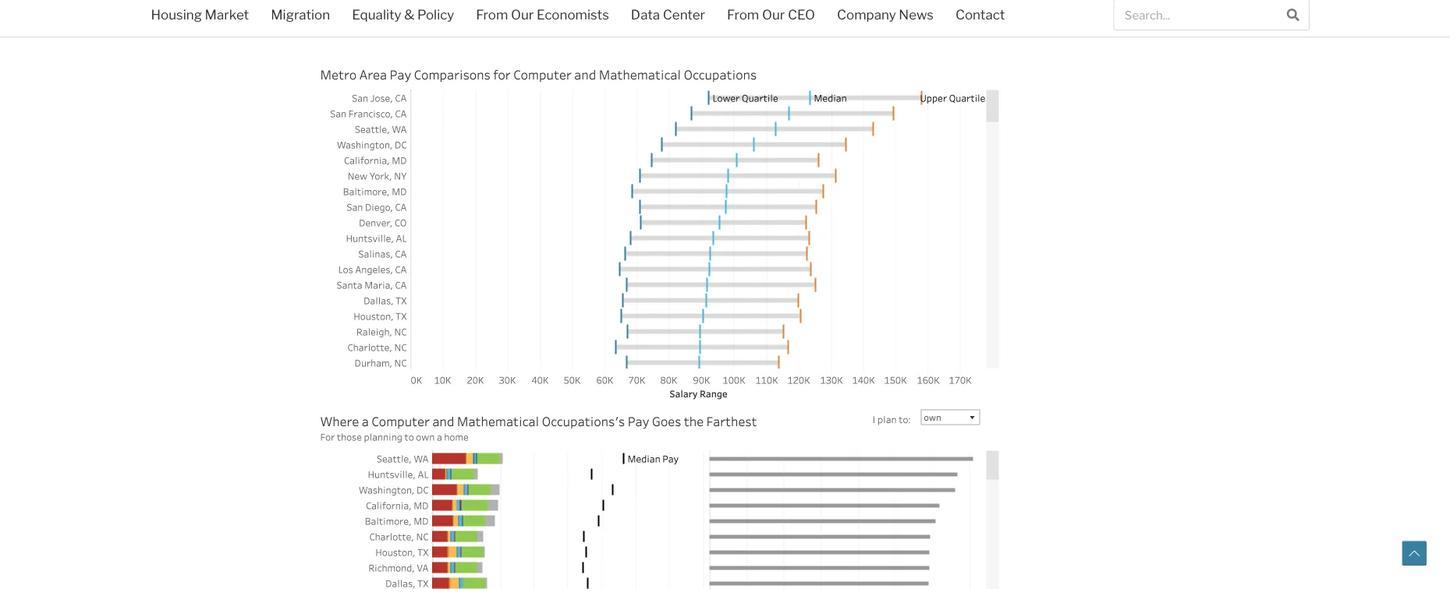 Task type: locate. For each thing, give the bounding box(es) containing it.
contact
[[956, 7, 1005, 23]]

2 from from the left
[[727, 7, 760, 23]]

ceo
[[788, 7, 815, 23]]

1 our from the left
[[511, 7, 534, 23]]

market
[[205, 7, 249, 23]]

2 our from the left
[[762, 7, 785, 23]]

our for economists
[[511, 7, 534, 23]]

our
[[511, 7, 534, 23], [762, 7, 785, 23]]

our left economists
[[511, 7, 534, 23]]

1 horizontal spatial our
[[762, 7, 785, 23]]

equality
[[352, 7, 402, 23]]

0 horizontal spatial our
[[511, 7, 534, 23]]

policy
[[418, 7, 454, 23]]

from left ceo
[[727, 7, 760, 23]]

Search... search field
[[1115, 0, 1278, 30]]

1 from from the left
[[476, 7, 508, 23]]

company
[[837, 7, 896, 23]]

our left ceo
[[762, 7, 785, 23]]

1 horizontal spatial from
[[727, 7, 760, 23]]

0 horizontal spatial from
[[476, 7, 508, 23]]

from
[[476, 7, 508, 23], [727, 7, 760, 23]]

from our ceo
[[727, 7, 815, 23]]

company news link
[[826, 0, 945, 33]]

from right policy
[[476, 7, 508, 23]]

our for ceo
[[762, 7, 785, 23]]

from for from our ceo
[[727, 7, 760, 23]]

equality & policy link
[[341, 0, 465, 33]]

None search field
[[1114, 0, 1310, 30]]

from for from our economists
[[476, 7, 508, 23]]



Task type: describe. For each thing, give the bounding box(es) containing it.
data
[[631, 7, 660, 23]]

contact link
[[945, 0, 1016, 33]]

equality & policy
[[352, 7, 454, 23]]

center
[[663, 7, 706, 23]]

migration link
[[260, 0, 341, 33]]

&
[[404, 7, 415, 23]]

housing market link
[[140, 0, 260, 33]]

data center
[[631, 7, 706, 23]]

from our ceo link
[[716, 0, 826, 33]]

data center link
[[620, 0, 716, 33]]

from our economists link
[[465, 0, 620, 33]]

from our economists
[[476, 7, 609, 23]]

company news
[[837, 7, 934, 23]]

news
[[899, 7, 934, 23]]

search image
[[1288, 8, 1300, 21]]

housing
[[151, 7, 202, 23]]

migration
[[271, 7, 330, 23]]

housing market
[[151, 7, 249, 23]]

economists
[[537, 7, 609, 23]]



Task type: vqa. For each thing, say whether or not it's contained in the screenshot.
succeeds
no



